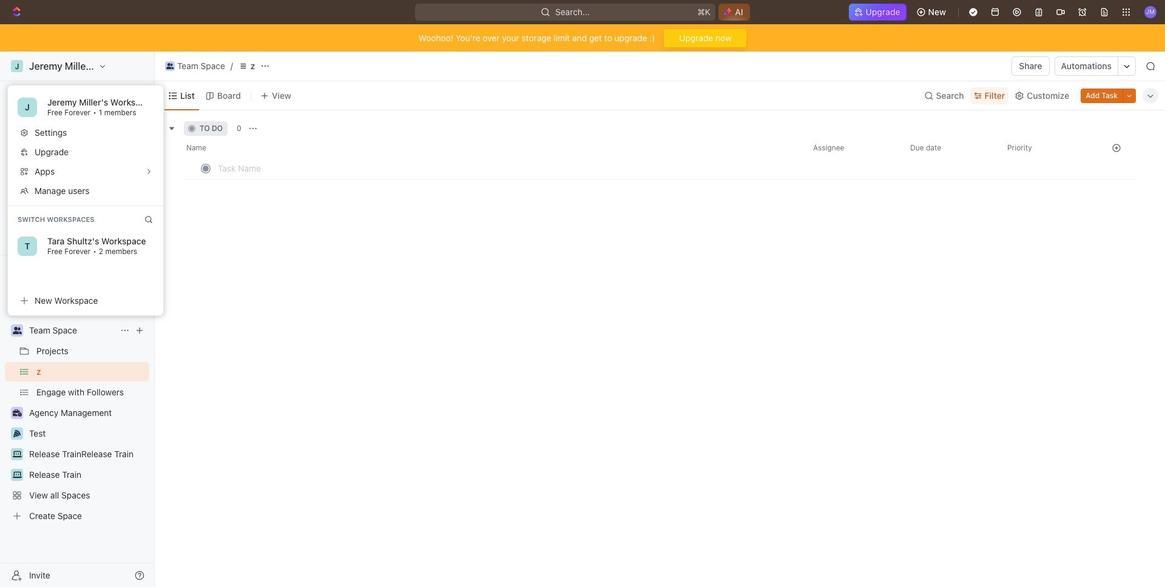 Task type: locate. For each thing, give the bounding box(es) containing it.
jeremy miller's workspace, , element inside sidebar navigation
[[11, 60, 23, 72]]

0 vertical spatial jeremy miller's workspace, , element
[[11, 60, 23, 72]]

jeremy miller's workspace, , element
[[11, 60, 23, 72], [18, 98, 37, 117]]

user group image
[[166, 63, 174, 69]]



Task type: vqa. For each thing, say whether or not it's contained in the screenshot.
"tree" in the Sidebar navigation
no



Task type: describe. For each thing, give the bounding box(es) containing it.
tara shultz's workspace, , element
[[18, 237, 37, 256]]

sidebar navigation
[[0, 52, 155, 588]]

user group image
[[12, 327, 22, 335]]

Task Name text field
[[218, 158, 573, 178]]

1 vertical spatial jeremy miller's workspace, , element
[[18, 98, 37, 117]]



